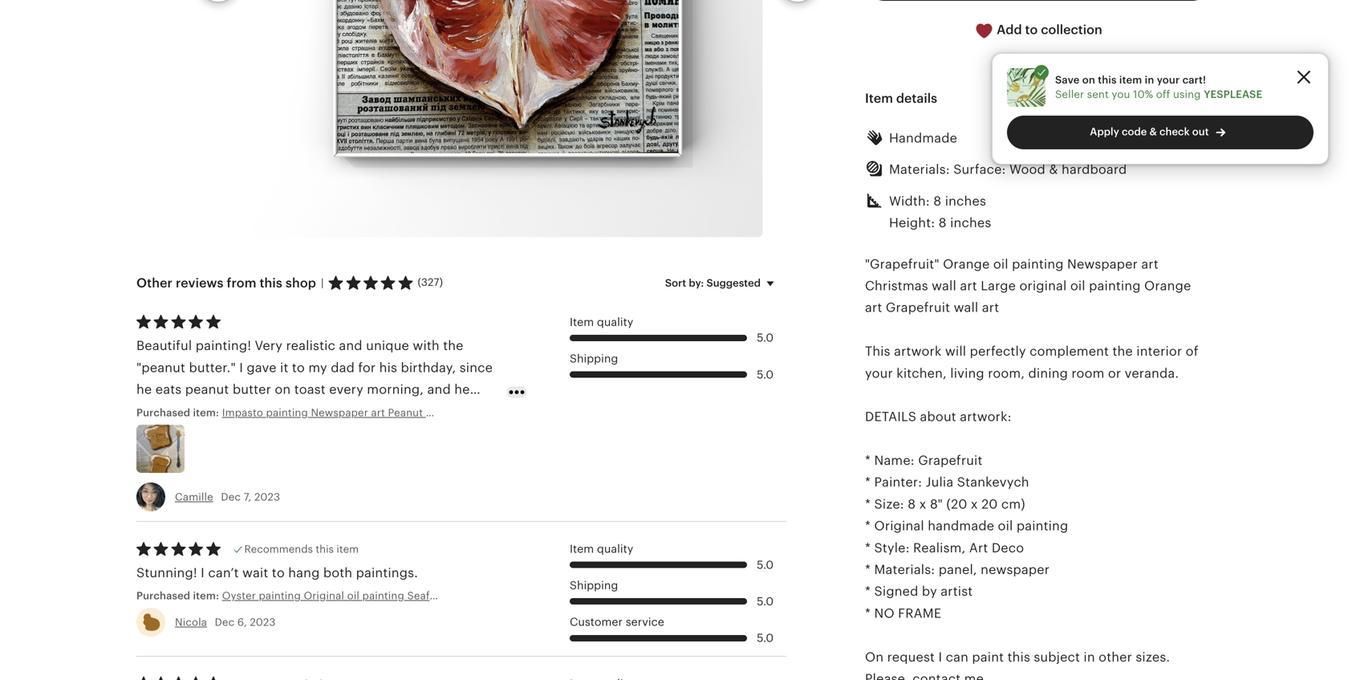 Task type: locate. For each thing, give the bounding box(es) containing it.
1 vertical spatial butter
[[426, 406, 457, 419]]

6,
[[238, 616, 247, 628]]

butter right peanut
[[426, 406, 457, 419]]

the inside beautiful painting! very realistic and unique with the "peanut butter." i gave it to my dad for his birthday, since he eats peanut butter on toast every morning, and he loves it!
[[443, 339, 464, 353]]

service
[[626, 616, 665, 628]]

i left gave
[[239, 360, 243, 375]]

on inside beautiful painting! very realistic and unique with the "peanut butter." i gave it to my dad for his birthday, since he eats peanut butter on toast every morning, and he loves it!
[[275, 382, 291, 397]]

item:
[[193, 406, 219, 419], [193, 590, 219, 602]]

shipping up breakfast
[[570, 352, 618, 365]]

by
[[922, 584, 938, 599]]

this right paint
[[1008, 650, 1031, 664]]

0 vertical spatial materials:
[[890, 162, 950, 177]]

0 vertical spatial oil
[[994, 257, 1009, 271]]

2 item: from the top
[[193, 590, 219, 602]]

1 horizontal spatial in
[[1145, 74, 1155, 86]]

camille dec 7, 2023
[[175, 491, 280, 503]]

oil right original
[[1071, 279, 1086, 293]]

he down the 'since'
[[455, 382, 470, 397]]

& right wood
[[1050, 162, 1059, 177]]

1 horizontal spatial x
[[971, 497, 978, 511]]

eats
[[156, 382, 182, 397]]

item: down peanut
[[193, 406, 219, 419]]

1 vertical spatial item
[[337, 543, 359, 555]]

the up or
[[1113, 344, 1134, 359]]

shipping up customer
[[570, 579, 618, 592]]

1 he from the left
[[136, 382, 152, 397]]

since
[[460, 360, 493, 375]]

1 vertical spatial item quality
[[570, 542, 634, 555]]

1 vertical spatial grapefruit
[[919, 453, 983, 468]]

wall
[[932, 279, 957, 293], [954, 300, 979, 315]]

this
[[1098, 74, 1117, 86], [260, 276, 283, 290], [316, 543, 334, 555], [1008, 650, 1031, 664]]

1 horizontal spatial and
[[428, 382, 451, 397]]

and up 'impasto painting newspaper art peanut butter toast food painting breakfast painting' link
[[428, 382, 451, 397]]

0 horizontal spatial toast
[[294, 382, 326, 397]]

grapefruit
[[886, 300, 951, 315], [919, 453, 983, 468]]

item
[[865, 91, 894, 106], [570, 315, 594, 328], [570, 542, 594, 555]]

both
[[323, 565, 353, 580]]

0 vertical spatial in
[[1145, 74, 1155, 86]]

0 horizontal spatial &
[[1050, 162, 1059, 177]]

0 vertical spatial orange
[[943, 257, 990, 271]]

1 vertical spatial your
[[865, 366, 893, 380]]

wall down "grapefruit"
[[932, 279, 957, 293]]

0 vertical spatial item
[[865, 91, 894, 106]]

& inside apply code & check out link
[[1150, 126, 1158, 138]]

to right add
[[1026, 23, 1038, 37]]

camille link
[[175, 491, 213, 503]]

i
[[239, 360, 243, 375], [201, 565, 205, 580], [939, 650, 943, 664]]

1 horizontal spatial to
[[292, 360, 305, 375]]

1 vertical spatial inches
[[951, 216, 992, 230]]

materials: down handmade
[[890, 162, 950, 177]]

1 item: from the top
[[193, 406, 219, 419]]

on up sent
[[1083, 74, 1096, 86]]

1 horizontal spatial item
[[1120, 74, 1143, 86]]

0 vertical spatial purchased
[[136, 406, 190, 419]]

orange up "interior"
[[1145, 279, 1192, 293]]

he left eats
[[136, 382, 152, 397]]

item details button
[[851, 79, 1227, 118]]

customer
[[570, 616, 623, 628]]

2 vertical spatial i
[[939, 650, 943, 664]]

2 horizontal spatial to
[[1026, 23, 1038, 37]]

in up 10%
[[1145, 74, 1155, 86]]

add
[[997, 23, 1023, 37]]

0 vertical spatial 8
[[934, 194, 942, 208]]

the inside this artwork will perfectly complement the interior of your kitchen, living room, dining room or veranda.
[[1113, 344, 1134, 359]]

0 horizontal spatial x
[[920, 497, 927, 511]]

1 quality from the top
[[597, 315, 634, 328]]

newspaper
[[1068, 257, 1138, 271], [311, 406, 368, 419]]

apply
[[1091, 126, 1120, 138]]

to right wait
[[272, 565, 285, 580]]

1 vertical spatial 8
[[939, 216, 947, 230]]

0 vertical spatial newspaper
[[1068, 257, 1138, 271]]

your up off
[[1157, 74, 1180, 86]]

2023 right 7,
[[254, 491, 280, 503]]

0 vertical spatial your
[[1157, 74, 1180, 86]]

"peanut
[[136, 360, 186, 375]]

i inside beautiful painting! very realistic and unique with the "peanut butter." i gave it to my dad for his birthday, since he eats peanut butter on toast every morning, and he loves it!
[[239, 360, 243, 375]]

item: down can't
[[193, 590, 219, 602]]

1 item quality from the top
[[570, 315, 634, 328]]

1 horizontal spatial orange
[[1145, 279, 1192, 293]]

0 horizontal spatial butter
[[233, 382, 271, 397]]

0 horizontal spatial newspaper
[[311, 406, 368, 419]]

on down it
[[275, 382, 291, 397]]

wall up will
[[954, 300, 979, 315]]

on
[[1083, 74, 1096, 86], [275, 382, 291, 397]]

2023 right 6,
[[250, 616, 276, 628]]

2 vertical spatial 8
[[908, 497, 916, 511]]

purchased for purchased item: impasto painting newspaper art peanut butter toast food painting breakfast painting
[[136, 406, 190, 419]]

0 horizontal spatial in
[[1084, 650, 1096, 664]]

sort by: suggested
[[665, 277, 761, 289]]

2 he from the left
[[455, 382, 470, 397]]

1 vertical spatial on
[[275, 382, 291, 397]]

7 * from the top
[[865, 584, 871, 599]]

2023
[[254, 491, 280, 503], [250, 616, 276, 628]]

purchased item:
[[136, 590, 222, 602]]

orange
[[943, 257, 990, 271], [1145, 279, 1192, 293]]

peanut
[[185, 382, 229, 397]]

toast down 'my'
[[294, 382, 326, 397]]

grapefruit up julia
[[919, 453, 983, 468]]

1 * from the top
[[865, 453, 871, 468]]

2 vertical spatial oil
[[998, 519, 1014, 533]]

your inside save on this item in your cart! seller sent you 10% off using yesplease
[[1157, 74, 1180, 86]]

butter
[[233, 382, 271, 397], [426, 406, 457, 419]]

dec for 6,
[[215, 616, 235, 628]]

nicola dec 6, 2023
[[175, 616, 276, 628]]

1 horizontal spatial butter
[[426, 406, 457, 419]]

1 horizontal spatial &
[[1150, 126, 1158, 138]]

can't
[[208, 565, 239, 580]]

add to collection
[[994, 23, 1103, 37]]

1 vertical spatial dec
[[215, 616, 235, 628]]

item: for purchased item:
[[193, 590, 219, 602]]

painting down cm)
[[1017, 519, 1069, 533]]

view details of this review photo by camille image
[[136, 425, 185, 473]]

grapefruit inside "grapefruit" orange oil painting newspaper art christmas wall art large original oil painting orange art grapefruit wall art
[[886, 300, 951, 315]]

20
[[982, 497, 998, 511]]

1 horizontal spatial on
[[1083, 74, 1096, 86]]

wait
[[242, 565, 268, 580]]

1 vertical spatial toast
[[460, 406, 486, 419]]

0 vertical spatial toast
[[294, 382, 326, 397]]

deco
[[992, 541, 1025, 555]]

your inside this artwork will perfectly complement the interior of your kitchen, living room, dining room or veranda.
[[865, 366, 893, 380]]

0 vertical spatial quality
[[597, 315, 634, 328]]

other
[[1099, 650, 1133, 664]]

painting right original
[[1090, 279, 1141, 293]]

room
[[1072, 366, 1105, 380]]

beautiful
[[136, 339, 192, 353]]

(327)
[[418, 276, 443, 288]]

newspaper inside "grapefruit" orange oil painting newspaper art christmas wall art large original oil painting orange art grapefruit wall art
[[1068, 257, 1138, 271]]

painting right impasto
[[266, 406, 308, 419]]

to right it
[[292, 360, 305, 375]]

artwork
[[894, 344, 942, 359]]

0 horizontal spatial your
[[865, 366, 893, 380]]

food
[[489, 406, 514, 419]]

0 vertical spatial and
[[339, 339, 363, 353]]

0 vertical spatial shipping
[[570, 352, 618, 365]]

1 horizontal spatial toast
[[460, 406, 486, 419]]

sizes.
[[1136, 650, 1171, 664]]

1 vertical spatial oil
[[1071, 279, 1086, 293]]

purchased for purchased item:
[[136, 590, 190, 602]]

paintings.
[[356, 565, 418, 580]]

oil up large
[[994, 257, 1009, 271]]

dec left 6,
[[215, 616, 235, 628]]

grapefruit down christmas
[[886, 300, 951, 315]]

& right the code
[[1150, 126, 1158, 138]]

7,
[[244, 491, 252, 503]]

butter down gave
[[233, 382, 271, 397]]

1 purchased from the top
[[136, 406, 190, 419]]

dec for 7,
[[221, 491, 241, 503]]

&
[[1150, 126, 1158, 138], [1050, 162, 1059, 177]]

item up the "you"
[[1120, 74, 1143, 86]]

this right from
[[260, 276, 283, 290]]

1 horizontal spatial newspaper
[[1068, 257, 1138, 271]]

materials: inside * name: grapefruit * painter: julia stankevych * size: 8 x 8" (20 x 20 cm) * original handmade oil painting * style: realism, art deco * materials: panel, newspaper * signed by artist * no frame
[[875, 562, 936, 577]]

1 horizontal spatial he
[[455, 382, 470, 397]]

1 vertical spatial purchased
[[136, 590, 190, 602]]

0 vertical spatial item:
[[193, 406, 219, 419]]

0 horizontal spatial on
[[275, 382, 291, 397]]

0 horizontal spatial i
[[201, 565, 205, 580]]

art
[[1142, 257, 1159, 271], [960, 279, 978, 293], [865, 300, 883, 315], [982, 300, 1000, 315], [371, 406, 385, 419]]

2023 for camille dec 7, 2023
[[254, 491, 280, 503]]

0 vertical spatial dec
[[221, 491, 241, 503]]

0 horizontal spatial he
[[136, 382, 152, 397]]

8 right height:
[[939, 216, 947, 230]]

in left other
[[1084, 650, 1096, 664]]

can
[[946, 650, 969, 664]]

toast left food
[[460, 406, 486, 419]]

this inside save on this item in your cart! seller sent you 10% off using yesplease
[[1098, 74, 1117, 86]]

and
[[339, 339, 363, 353], [428, 382, 451, 397]]

0 vertical spatial grapefruit
[[886, 300, 951, 315]]

inches
[[946, 194, 987, 208], [951, 216, 992, 230]]

1 vertical spatial &
[[1050, 162, 1059, 177]]

x left the 20
[[971, 497, 978, 511]]

this up "both"
[[316, 543, 334, 555]]

2 horizontal spatial i
[[939, 650, 943, 664]]

1 vertical spatial in
[[1084, 650, 1096, 664]]

please,
[[865, 672, 910, 680]]

2 purchased from the top
[[136, 590, 190, 602]]

living
[[951, 366, 985, 380]]

original
[[875, 519, 925, 533]]

seller
[[1056, 88, 1085, 100]]

8 inside * name: grapefruit * painter: julia stankevych * size: 8 x 8" (20 x 20 cm) * original handmade oil painting * style: realism, art deco * materials: panel, newspaper * signed by artist * no frame
[[908, 497, 916, 511]]

oil up deco
[[998, 519, 1014, 533]]

i left 'can'
[[939, 650, 943, 664]]

or
[[1109, 366, 1122, 380]]

0 vertical spatial item
[[1120, 74, 1143, 86]]

frame
[[899, 606, 942, 621]]

0 vertical spatial butter
[[233, 382, 271, 397]]

0 horizontal spatial the
[[443, 339, 464, 353]]

your down this
[[865, 366, 893, 380]]

1 vertical spatial item:
[[193, 590, 219, 602]]

purchased down eats
[[136, 406, 190, 419]]

painting up original
[[1012, 257, 1064, 271]]

1 vertical spatial shipping
[[570, 579, 618, 592]]

0 vertical spatial i
[[239, 360, 243, 375]]

0 vertical spatial 2023
[[254, 491, 280, 503]]

painting inside * name: grapefruit * painter: julia stankevych * size: 8 x 8" (20 x 20 cm) * original handmade oil painting * style: realism, art deco * materials: panel, newspaper * signed by artist * no frame
[[1017, 519, 1069, 533]]

2 vertical spatial to
[[272, 565, 285, 580]]

1 shipping from the top
[[570, 352, 618, 365]]

orange up large
[[943, 257, 990, 271]]

cm)
[[1002, 497, 1026, 511]]

8 right size:
[[908, 497, 916, 511]]

i left can't
[[201, 565, 205, 580]]

loves
[[136, 404, 178, 419]]

his
[[379, 360, 397, 375]]

check
[[1160, 126, 1190, 138]]

0 horizontal spatial item
[[337, 543, 359, 555]]

x
[[920, 497, 927, 511], [971, 497, 978, 511]]

sort by: suggested button
[[653, 266, 792, 300]]

1 vertical spatial quality
[[597, 542, 634, 555]]

1 horizontal spatial i
[[239, 360, 243, 375]]

complement
[[1030, 344, 1110, 359]]

signed
[[875, 584, 919, 599]]

julia
[[926, 475, 954, 490]]

8"
[[930, 497, 943, 511]]

0 vertical spatial on
[[1083, 74, 1096, 86]]

1 vertical spatial 2023
[[250, 616, 276, 628]]

x left 8"
[[920, 497, 927, 511]]

item: for purchased item: impasto painting newspaper art peanut butter toast food painting breakfast painting
[[193, 406, 219, 419]]

|
[[321, 277, 324, 289]]

this up sent
[[1098, 74, 1117, 86]]

1 vertical spatial to
[[292, 360, 305, 375]]

stankevych
[[958, 475, 1030, 490]]

1 vertical spatial materials:
[[875, 562, 936, 577]]

(20
[[947, 497, 968, 511]]

and up dad
[[339, 339, 363, 353]]

1 vertical spatial i
[[201, 565, 205, 580]]

materials: up signed
[[875, 562, 936, 577]]

0 vertical spatial item quality
[[570, 315, 634, 328]]

8 right width:
[[934, 194, 942, 208]]

he
[[136, 382, 152, 397], [455, 382, 470, 397]]

me.
[[965, 672, 988, 680]]

item
[[1120, 74, 1143, 86], [337, 543, 359, 555]]

purchased down stunning!
[[136, 590, 190, 602]]

realistic
[[286, 339, 336, 353]]

it!
[[182, 404, 197, 419]]

0 vertical spatial &
[[1150, 126, 1158, 138]]

0 vertical spatial to
[[1026, 23, 1038, 37]]

the right with
[[443, 339, 464, 353]]

3 5.0 from the top
[[757, 558, 774, 571]]

the
[[443, 339, 464, 353], [1113, 344, 1134, 359]]

1 vertical spatial newspaper
[[311, 406, 368, 419]]

dec left 7,
[[221, 491, 241, 503]]

1 horizontal spatial the
[[1113, 344, 1134, 359]]

item up "both"
[[337, 543, 359, 555]]

0 horizontal spatial orange
[[943, 257, 990, 271]]

1 horizontal spatial your
[[1157, 74, 1180, 86]]

will
[[946, 344, 967, 359]]



Task type: vqa. For each thing, say whether or not it's contained in the screenshot.
FOLLOW SHOP
no



Task type: describe. For each thing, give the bounding box(es) containing it.
reviews
[[176, 276, 224, 290]]

details about artwork:
[[865, 410, 1012, 424]]

impasto
[[222, 406, 263, 419]]

in inside save on this item in your cart! seller sent you 10% off using yesplease
[[1145, 74, 1155, 86]]

yesplease
[[1204, 88, 1263, 100]]

code
[[1122, 126, 1148, 138]]

other
[[136, 276, 173, 290]]

butter inside beautiful painting! very realistic and unique with the "peanut butter." i gave it to my dad for his birthday, since he eats peanut butter on toast every morning, and he loves it!
[[233, 382, 271, 397]]

christmas
[[865, 279, 929, 293]]

* name: grapefruit * painter: julia stankevych * size: 8 x 8" (20 x 20 cm) * original handmade oil painting * style: realism, art deco * materials: panel, newspaper * signed by artist * no frame
[[865, 453, 1069, 621]]

using
[[1174, 88, 1202, 100]]

name:
[[875, 453, 915, 468]]

1 x from the left
[[920, 497, 927, 511]]

0 vertical spatial inches
[[946, 194, 987, 208]]

6 * from the top
[[865, 562, 871, 577]]

other reviews from this shop
[[136, 276, 316, 290]]

artwork:
[[960, 410, 1012, 424]]

painting!
[[196, 339, 251, 353]]

shop
[[286, 276, 316, 290]]

wood
[[1010, 162, 1046, 177]]

no
[[875, 606, 895, 621]]

this artwork will perfectly complement the interior of your kitchen, living room, dining room or veranda.
[[865, 344, 1199, 380]]

off
[[1157, 88, 1171, 100]]

2 vertical spatial item
[[570, 542, 594, 555]]

request
[[888, 650, 935, 664]]

toast inside beautiful painting! very realistic and unique with the "peanut butter." i gave it to my dad for his birthday, since he eats peanut butter on toast every morning, and he loves it!
[[294, 382, 326, 397]]

you
[[1112, 88, 1131, 100]]

height:
[[890, 216, 936, 230]]

item details
[[865, 91, 938, 106]]

1 vertical spatial item
[[570, 315, 594, 328]]

realism,
[[914, 541, 966, 555]]

0 horizontal spatial to
[[272, 565, 285, 580]]

oil inside * name: grapefruit * painter: julia stankevych * size: 8 x 8" (20 x 20 cm) * original handmade oil painting * style: realism, art deco * materials: panel, newspaper * signed by artist * no frame
[[998, 519, 1014, 533]]

perfectly
[[970, 344, 1027, 359]]

1 vertical spatial and
[[428, 382, 451, 397]]

painting right food
[[517, 406, 559, 419]]

painter:
[[875, 475, 923, 490]]

4 * from the top
[[865, 519, 871, 533]]

paint
[[973, 650, 1005, 664]]

"grapefruit"
[[865, 257, 940, 271]]

save on this item in your cart! seller sent you 10% off using yesplease
[[1056, 74, 1263, 100]]

handmade
[[890, 131, 958, 145]]

out
[[1193, 126, 1210, 138]]

apply code & check out
[[1091, 126, 1210, 138]]

details
[[865, 410, 917, 424]]

stunning! i can't wait to hang both paintings.
[[136, 565, 418, 580]]

3 * from the top
[[865, 497, 871, 511]]

my
[[309, 360, 327, 375]]

morning,
[[367, 382, 424, 397]]

in inside on request i can paint this subject in other sizes. please, contact me.
[[1084, 650, 1096, 664]]

2 5.0 from the top
[[757, 368, 774, 381]]

surface:
[[954, 162, 1006, 177]]

2 quality from the top
[[597, 542, 634, 555]]

materials: surface: wood & hardboard
[[890, 162, 1128, 177]]

painting right breakfast
[[612, 406, 654, 419]]

to inside button
[[1026, 23, 1038, 37]]

subject
[[1034, 650, 1081, 664]]

size:
[[875, 497, 905, 511]]

to inside beautiful painting! very realistic and unique with the "peanut butter." i gave it to my dad for his birthday, since he eats peanut butter on toast every morning, and he loves it!
[[292, 360, 305, 375]]

item inside save on this item in your cart! seller sent you 10% off using yesplease
[[1120, 74, 1143, 86]]

of
[[1186, 344, 1199, 359]]

cart!
[[1183, 74, 1207, 86]]

5 * from the top
[[865, 541, 871, 555]]

item inside item details dropdown button
[[865, 91, 894, 106]]

customer service
[[570, 616, 665, 628]]

about
[[921, 410, 957, 424]]

sent
[[1088, 88, 1109, 100]]

details
[[897, 91, 938, 106]]

style:
[[875, 541, 910, 555]]

1 5.0 from the top
[[757, 331, 774, 344]]

dining
[[1029, 366, 1069, 380]]

newspaper for impasto
[[311, 406, 368, 419]]

birthday,
[[401, 360, 456, 375]]

10%
[[1134, 88, 1154, 100]]

1 vertical spatial wall
[[954, 300, 979, 315]]

5 5.0 from the top
[[757, 631, 774, 644]]

8 * from the top
[[865, 606, 871, 621]]

room,
[[988, 366, 1025, 380]]

4 5.0 from the top
[[757, 595, 774, 608]]

original
[[1020, 279, 1067, 293]]

on inside save on this item in your cart! seller sent you 10% off using yesplease
[[1083, 74, 1096, 86]]

impasto painting newspaper art peanut butter toast food painting breakfast painting link
[[222, 405, 654, 420]]

0 horizontal spatial and
[[339, 339, 363, 353]]

stunning!
[[136, 565, 197, 580]]

suggested
[[707, 277, 761, 289]]

width:
[[890, 194, 930, 208]]

i inside on request i can paint this subject in other sizes. please, contact me.
[[939, 650, 943, 664]]

"grapefruit" orange oil painting newspaper art christmas wall art large original oil painting orange art grapefruit wall art
[[865, 257, 1192, 315]]

by:
[[689, 277, 704, 289]]

kitchen,
[[897, 366, 947, 380]]

newspaper for oil
[[1068, 257, 1138, 271]]

apply code & check out link
[[1008, 116, 1314, 149]]

contact
[[913, 672, 961, 680]]

newspaper
[[981, 562, 1050, 577]]

beautiful painting! very realistic and unique with the "peanut butter." i gave it to my dad for his birthday, since he eats peanut butter on toast every morning, and he loves it!
[[136, 339, 493, 419]]

very
[[255, 339, 283, 353]]

1 vertical spatial orange
[[1145, 279, 1192, 293]]

veranda.
[[1125, 366, 1180, 380]]

art
[[970, 541, 989, 555]]

2023 for nicola dec 6, 2023
[[250, 616, 276, 628]]

2 x from the left
[[971, 497, 978, 511]]

2 * from the top
[[865, 475, 871, 490]]

2 shipping from the top
[[570, 579, 618, 592]]

nicola link
[[175, 616, 207, 628]]

collection
[[1041, 23, 1103, 37]]

butter."
[[189, 360, 236, 375]]

0 vertical spatial wall
[[932, 279, 957, 293]]

2 item quality from the top
[[570, 542, 634, 555]]

unique
[[366, 339, 409, 353]]

grapefruit inside * name: grapefruit * painter: julia stankevych * size: 8 x 8" (20 x 20 cm) * original handmade oil painting * style: realism, art deco * materials: panel, newspaper * signed by artist * no frame
[[919, 453, 983, 468]]

on request i can paint this subject in other sizes. please, contact me.
[[865, 650, 1171, 680]]

hardboard
[[1062, 162, 1128, 177]]

from
[[227, 276, 257, 290]]

this inside on request i can paint this subject in other sizes. please, contact me.
[[1008, 650, 1031, 664]]

add to collection button
[[865, 11, 1212, 50]]



